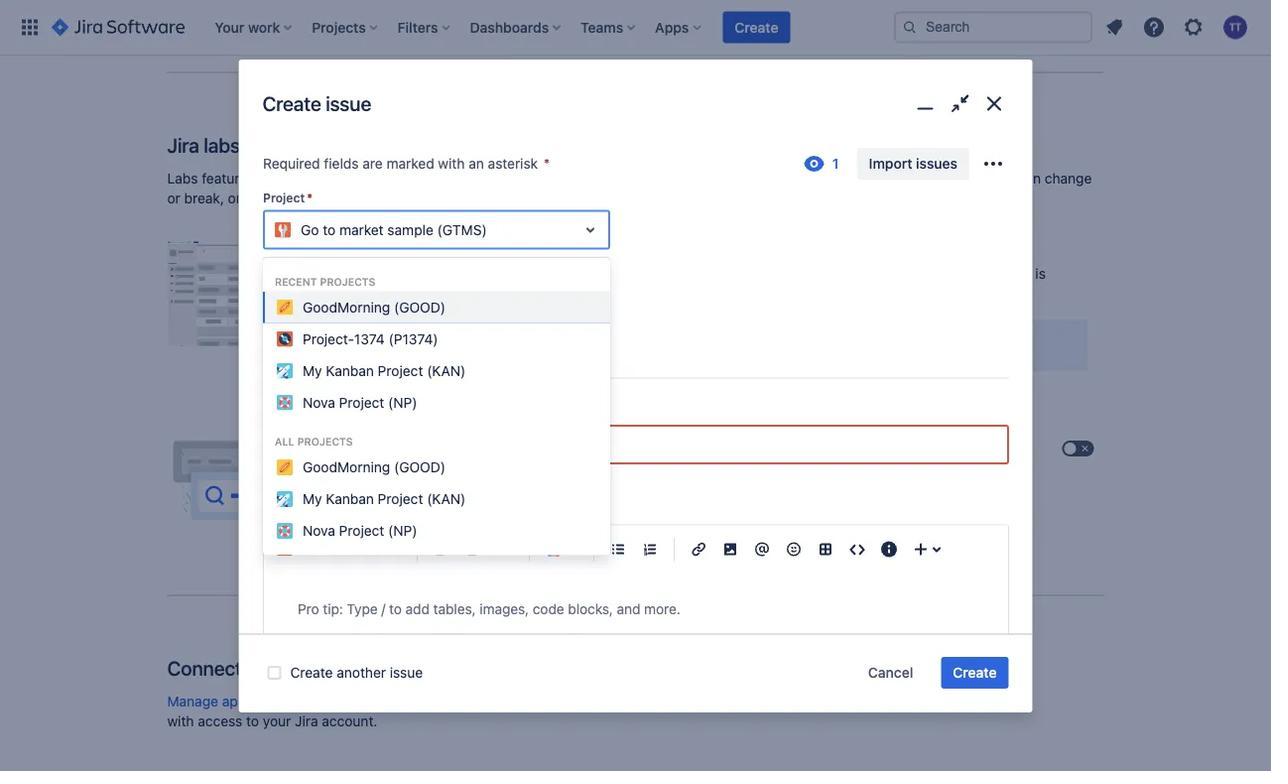 Task type: describe. For each thing, give the bounding box(es) containing it.
Search field
[[894, 11, 1093, 43]]

they
[[986, 170, 1014, 187]]

text
[[344, 541, 369, 557]]

table image
[[813, 537, 837, 561]]

go to market sample (gtms)
[[300, 221, 486, 237]]

can
[[1018, 170, 1041, 187]]

2 kanban from the top
[[325, 490, 374, 507]]

import issues
[[868, 155, 957, 171]]

about inside create issue dialog
[[297, 336, 329, 350]]

type
[[297, 271, 323, 285]]

learn about issue types link
[[262, 336, 395, 350]]

2 my from the top
[[302, 490, 322, 507]]

not
[[275, 190, 296, 207]]

roadmaps
[[426, 240, 496, 256]]

open image
[[578, 218, 602, 241]]

the right of
[[704, 266, 725, 282]]

description
[[262, 505, 330, 519]]

search image
[[902, 19, 918, 35]]

1 or from the left
[[167, 190, 180, 207]]

to inside labs features let us experiment with new ideas and get real-world feedback to improve on them. they are works in progress, so they can change or break, or may not end up released at all.
[[655, 170, 668, 187]]

break,
[[184, 190, 224, 207]]

2 (kan) from the top
[[426, 490, 465, 507]]

asterisk
[[487, 155, 537, 171]]

and inside the quick search smart queries use smart queries to refine and target your results when conducting quick searches. learn more about the smart queries available
[[501, 456, 525, 472]]

summary for summary is required
[[278, 469, 331, 483]]

discard & close image
[[980, 89, 1009, 118]]

your inside the quick search smart queries use smart queries to refine and target your results when conducting quick searches. learn more about the smart queries available
[[570, 456, 599, 472]]

1 vertical spatial layout
[[468, 266, 507, 282]]

task
[[300, 301, 329, 317]]

are inside labs features let us experiment with new ideas and get real-world feedback to improve on them. they are works in progress, so they can change or break, or may not end up released at all.
[[822, 170, 843, 187]]

feature
[[410, 337, 455, 353]]

them.
[[747, 170, 783, 187]]

so
[[967, 170, 982, 187]]

project down let at left top
[[262, 191, 304, 205]]

manage apps link
[[167, 692, 1104, 712]]

quick search smart queries use smart queries to refine and target your results when conducting quick searches. learn more about the smart queries available
[[323, 434, 864, 492]]

with inside labs features let us experiment with new ideas and get real-world feedback to improve on them. they are works in progress, so they can change or break, or may not end up released at all.
[[372, 170, 399, 187]]

create issue
[[262, 92, 371, 115]]

1 horizontal spatial new
[[438, 266, 464, 282]]

as
[[573, 337, 587, 353]]

2 horizontal spatial is
[[1035, 266, 1046, 282]]

1 vertical spatial queries
[[393, 456, 440, 472]]

features
[[202, 170, 254, 187]]

connected apps
[[167, 656, 312, 679]]

all projects
[[274, 435, 352, 447]]

let
[[258, 170, 274, 187]]

of
[[688, 266, 701, 282]]

0 vertical spatial advanced
[[356, 240, 422, 256]]

types
[[364, 336, 395, 350]]

import
[[868, 155, 912, 171]]

your inside manage apps with access to your jira account.
[[263, 713, 291, 730]]

projects for kanban
[[297, 435, 352, 447]]

currently
[[613, 337, 671, 353]]

recent projects
[[274, 275, 375, 287]]

target
[[528, 456, 567, 472]]

project *
[[262, 191, 312, 205]]

let
[[296, 18, 317, 34]]

on
[[727, 170, 743, 187]]

2 nova project (np) from the top
[[302, 522, 417, 538]]

enable
[[323, 266, 366, 282]]

issue for about
[[332, 336, 361, 350]]

account.
[[322, 713, 377, 730]]

the left same, at the top right of the page
[[826, 266, 847, 282]]

projects for 1374
[[320, 275, 375, 287]]

(good) for project
[[393, 459, 445, 475]]

1 (p1374) from the top
[[388, 330, 438, 346]]

1 nova project (np) from the top
[[302, 393, 417, 410]]

know
[[340, 18, 374, 34]]

new advanced roadmaps layout enable to see the new layout in advanced roadmaps. all of the functionality is the same, but this new interface is easier to navigate with the navigation options in the left side panel.
[[323, 240, 1046, 302]]

end
[[300, 190, 324, 207]]

improve
[[672, 170, 723, 187]]

experiment
[[297, 170, 368, 187]]

all inside 'new advanced roadmaps layout enable to see the new layout in advanced roadmaps. all of the functionality is the same, but this new interface is easier to navigate with the navigation options in the left side panel.'
[[668, 266, 684, 282]]

project down this at the left of page
[[377, 362, 423, 378]]

2 horizontal spatial queries
[[509, 476, 558, 492]]

create banner
[[0, 0, 1271, 56]]

get
[[498, 170, 519, 187]]

roadmaps.
[[593, 266, 664, 282]]

* right not
[[306, 191, 312, 205]]

to right easier
[[366, 285, 379, 302]]

apps for manage
[[222, 693, 253, 710]]

0 vertical spatial issue
[[326, 92, 371, 115]]

(gtms)
[[437, 221, 486, 237]]

normal
[[293, 541, 340, 557]]

marked
[[386, 155, 434, 171]]

link image
[[686, 537, 710, 561]]

this feature can't be disabled as it's currently rolling out.
[[379, 337, 742, 353]]

manage
[[167, 693, 218, 710]]

released
[[348, 190, 403, 207]]

more actions for this issue image
[[981, 152, 1005, 175]]

1 nova from the top
[[302, 393, 335, 410]]

primary element
[[12, 0, 894, 55]]

2 horizontal spatial smart
[[468, 476, 506, 492]]

new inside labs features let us experiment with new ideas and get real-world feedback to improve on them. they are works in progress, so they can change or break, or may not end up released at all.
[[403, 170, 429, 187]]

but
[[892, 266, 914, 282]]

change
[[1045, 170, 1092, 187]]

1 horizontal spatial in
[[617, 285, 628, 302]]

side
[[681, 285, 707, 302]]

info panel image
[[877, 537, 901, 561]]

bold ⌘b image
[[429, 537, 453, 561]]

learn inside the quick search smart queries use smart queries to refine and target your results when conducting quick searches. learn more about the smart queries available
[[323, 476, 360, 492]]

numbered list ⌘⇧7 image
[[638, 537, 661, 561]]

ideas
[[433, 170, 467, 187]]

this
[[917, 266, 941, 282]]

issue
[[262, 271, 293, 285]]

create button inside primary element
[[723, 11, 790, 43]]

none text field inside create issue dialog
[[264, 427, 1007, 462]]

functionality
[[729, 266, 808, 282]]

error image
[[262, 468, 278, 484]]

1 vertical spatial create button
[[941, 657, 1009, 689]]

minimize image
[[911, 89, 940, 118]]

this
[[379, 337, 406, 353]]

all.
[[422, 190, 441, 207]]

got feedback? let us know
[[199, 18, 374, 34]]

new
[[323, 240, 353, 256]]

world
[[553, 170, 588, 187]]

access
[[198, 713, 242, 730]]

when
[[649, 456, 684, 472]]

feedback?
[[226, 18, 292, 34]]

2 project-1374 (p1374) from the top
[[302, 554, 438, 570]]

interface
[[975, 266, 1032, 282]]

it's
[[591, 337, 610, 353]]

open image
[[578, 297, 602, 321]]

is inside dialog
[[335, 469, 344, 483]]

to inside the quick search smart queries use smart queries to refine and target your results when conducting quick searches. learn more about the smart queries available
[[444, 456, 457, 472]]

project down required
[[377, 490, 423, 507]]

2 project- from the top
[[302, 554, 354, 570]]

can't
[[459, 337, 491, 353]]

issue type *
[[262, 271, 330, 285]]



Task type: vqa. For each thing, say whether or not it's contained in the screenshot.
managed
no



Task type: locate. For each thing, give the bounding box(es) containing it.
refine
[[460, 456, 497, 472]]

0 horizontal spatial or
[[167, 190, 180, 207]]

1 kanban from the top
[[325, 362, 374, 378]]

they
[[787, 170, 819, 187]]

nova up "all projects"
[[302, 393, 335, 410]]

0 vertical spatial projects
[[320, 275, 375, 287]]

create button
[[723, 11, 790, 43], [941, 657, 1009, 689]]

exit full screen image
[[946, 89, 974, 118]]

the up navigate
[[413, 266, 434, 282]]

projects
[[320, 275, 375, 287], [297, 435, 352, 447]]

1 vertical spatial smart
[[352, 456, 389, 472]]

None text field
[[264, 427, 1007, 462]]

(kan)
[[426, 362, 465, 378], [426, 490, 465, 507]]

goodmorning down enable
[[302, 298, 390, 314]]

2 nova from the top
[[302, 522, 335, 538]]

new down roadmaps
[[438, 266, 464, 282]]

bullet list ⌘⇧8 image
[[606, 537, 630, 561]]

to left improve
[[655, 170, 668, 187]]

about inside the quick search smart queries use smart queries to refine and target your results when conducting quick searches. learn more about the smart queries available
[[401, 476, 439, 492]]

1374 down easier
[[354, 330, 384, 346]]

0 vertical spatial your
[[570, 456, 599, 472]]

goodmorning down quick
[[302, 459, 390, 475]]

with inside 'new advanced roadmaps layout enable to see the new layout in advanced roadmaps. all of the functionality is the same, but this new interface is easier to navigate with the navigation options in the left side panel.'
[[440, 285, 467, 302]]

1 vertical spatial (kan)
[[426, 490, 465, 507]]

my kanban project (kan) down this at the left of page
[[302, 362, 465, 378]]

2 1374 from the top
[[354, 554, 384, 570]]

the down roadmaps.
[[632, 285, 652, 302]]

about right more
[[401, 476, 439, 492]]

summary for summary *
[[262, 406, 318, 420]]

goodmorning (good) up the types
[[302, 298, 445, 314]]

is left required
[[335, 469, 344, 483]]

us right let at left top
[[278, 170, 293, 187]]

results
[[603, 456, 646, 472]]

1 vertical spatial learn
[[323, 476, 360, 492]]

0 vertical spatial apps
[[269, 656, 312, 679]]

2 horizontal spatial new
[[945, 266, 971, 282]]

project
[[262, 191, 304, 205], [377, 362, 423, 378], [338, 393, 384, 410], [377, 490, 423, 507], [338, 522, 384, 538]]

smart down refine
[[468, 476, 506, 492]]

and right refine
[[501, 456, 525, 472]]

us inside labs features let us experiment with new ideas and get real-world feedback to improve on them. they are works in progress, so they can change or break, or may not end up released at all.
[[278, 170, 293, 187]]

the inside the quick search smart queries use smart queries to refine and target your results when conducting quick searches. learn more about the smart queries available
[[443, 476, 464, 492]]

new up at
[[403, 170, 429, 187]]

options
[[565, 285, 613, 302]]

1 vertical spatial my kanban project (kan)
[[302, 490, 465, 507]]

1 vertical spatial about
[[401, 476, 439, 492]]

be
[[495, 337, 511, 353]]

my kanban project (kan) down required
[[302, 490, 465, 507]]

0 vertical spatial queries
[[456, 434, 505, 451]]

1 vertical spatial project-1374 (p1374)
[[302, 554, 438, 570]]

0 horizontal spatial jira
[[167, 133, 199, 156]]

to right go
[[322, 221, 335, 237]]

about down task
[[297, 336, 329, 350]]

0 vertical spatial my kanban project (kan)
[[302, 362, 465, 378]]

0 vertical spatial learn
[[262, 336, 294, 350]]

Description - Main content area, start typing to enter text. text field
[[297, 597, 974, 621]]

apps
[[269, 656, 312, 679], [222, 693, 253, 710]]

connected
[[167, 656, 264, 679]]

2 (np) from the top
[[388, 522, 417, 538]]

sample
[[387, 221, 433, 237]]

go
[[300, 221, 318, 237]]

2 (p1374) from the top
[[388, 554, 438, 570]]

0 horizontal spatial us
[[278, 170, 293, 187]]

nova project (np) up quick
[[302, 393, 417, 410]]

1 horizontal spatial smart
[[413, 434, 452, 451]]

(good)
[[393, 298, 445, 314], [393, 459, 445, 475]]

1 vertical spatial all
[[274, 435, 294, 447]]

0 vertical spatial summary
[[262, 406, 318, 420]]

1 vertical spatial issue
[[332, 336, 361, 350]]

us
[[321, 18, 336, 34], [278, 170, 293, 187]]

1 horizontal spatial us
[[321, 18, 336, 34]]

0 horizontal spatial is
[[335, 469, 344, 483]]

1 vertical spatial your
[[263, 713, 291, 730]]

project- down task
[[302, 330, 354, 346]]

1 vertical spatial (np)
[[388, 522, 417, 538]]

1 project-1374 (p1374) from the top
[[302, 330, 438, 346]]

0 vertical spatial us
[[321, 18, 336, 34]]

project- down description
[[302, 554, 354, 570]]

import issues link
[[857, 148, 969, 179]]

cancel button
[[856, 657, 925, 689]]

about
[[297, 336, 329, 350], [401, 476, 439, 492]]

(np)
[[388, 393, 417, 410], [388, 522, 417, 538]]

advanced
[[356, 240, 422, 256], [525, 266, 589, 282]]

None text field
[[272, 220, 276, 239]]

1 vertical spatial project-
[[302, 554, 354, 570]]

with inside create issue dialog
[[438, 155, 464, 171]]

1 vertical spatial summary
[[278, 469, 331, 483]]

1 horizontal spatial your
[[570, 456, 599, 472]]

kanban down learn about issue types
[[325, 362, 374, 378]]

see
[[387, 266, 410, 282]]

0 vertical spatial layout
[[499, 240, 540, 256]]

to left see
[[370, 266, 383, 282]]

more formatting image
[[493, 537, 517, 561]]

goodmorning for kanban
[[302, 459, 390, 475]]

my down learn about issue types
[[302, 362, 322, 378]]

issue right "another"
[[390, 664, 423, 681]]

1 vertical spatial goodmorning
[[302, 459, 390, 475]]

2 goodmorning (good) from the top
[[302, 459, 445, 475]]

projects up use
[[297, 435, 352, 447]]

all down summary *
[[274, 435, 294, 447]]

kanban down summary is required
[[325, 490, 374, 507]]

layout down roadmaps
[[468, 266, 507, 282]]

are right "fields"
[[362, 155, 382, 171]]

italic ⌘i image
[[461, 537, 485, 561]]

0 vertical spatial jira
[[167, 133, 199, 156]]

learn about issue types
[[262, 336, 395, 350]]

1 horizontal spatial all
[[668, 266, 684, 282]]

is right interface
[[1035, 266, 1046, 282]]

(np) left bold ⌘b icon
[[388, 522, 417, 538]]

(p1374) right text
[[388, 554, 438, 570]]

with inside manage apps with access to your jira account.
[[167, 713, 194, 730]]

got
[[199, 18, 222, 34]]

queries down target
[[509, 476, 558, 492]]

jira
[[167, 133, 199, 156], [295, 713, 318, 730]]

0 vertical spatial and
[[471, 170, 495, 187]]

in right "works"
[[888, 170, 899, 187]]

project up quick
[[338, 393, 384, 410]]

learn more about the smart queries available button
[[323, 474, 619, 494]]

1 horizontal spatial learn
[[323, 476, 360, 492]]

learn inside create issue dialog
[[262, 336, 294, 350]]

goodmorning (good) up more
[[302, 459, 445, 475]]

nova project (np)
[[302, 393, 417, 410], [302, 522, 417, 538]]

1 horizontal spatial are
[[822, 170, 843, 187]]

issue left the types
[[332, 336, 361, 350]]

or down features
[[228, 190, 241, 207]]

(p1374) down navigate
[[388, 330, 438, 346]]

1 (good) from the top
[[393, 298, 445, 314]]

manage apps with access to your jira account.
[[167, 693, 377, 730]]

* up "all projects"
[[320, 406, 326, 420]]

labs
[[204, 133, 240, 156]]

apps up access in the left bottom of the page
[[222, 693, 253, 710]]

with right navigate
[[440, 285, 467, 302]]

queries up refine
[[456, 434, 505, 451]]

1 vertical spatial advanced
[[525, 266, 589, 282]]

advanced down go to market sample (gtms)
[[356, 240, 422, 256]]

create issue dialog
[[239, 60, 1033, 771]]

0 vertical spatial my
[[302, 362, 322, 378]]

another
[[337, 664, 386, 681]]

and left get at top left
[[471, 170, 495, 187]]

summary is required
[[278, 469, 394, 483]]

your right access in the left bottom of the page
[[263, 713, 291, 730]]

0 horizontal spatial about
[[297, 336, 329, 350]]

(good) down search
[[393, 459, 445, 475]]

nova up normal at the left of page
[[302, 522, 335, 538]]

jira inside manage apps with access to your jira account.
[[295, 713, 318, 730]]

0 horizontal spatial all
[[274, 435, 294, 447]]

0 vertical spatial project-
[[302, 330, 354, 346]]

1 vertical spatial nova project (np)
[[302, 522, 417, 538]]

kanban
[[325, 362, 374, 378], [325, 490, 374, 507]]

(kan) down feature
[[426, 362, 465, 378]]

searches.
[[802, 456, 864, 472]]

goodmorning
[[302, 298, 390, 314], [302, 459, 390, 475]]

learn
[[262, 336, 294, 350], [323, 476, 360, 492]]

issue up "fields"
[[326, 92, 371, 115]]

out.
[[717, 337, 742, 353]]

(good) for (p1374)
[[393, 298, 445, 314]]

1 vertical spatial us
[[278, 170, 293, 187]]

normal text
[[293, 541, 369, 557]]

projects down new
[[320, 275, 375, 287]]

* right the type
[[325, 271, 330, 285]]

0 vertical spatial all
[[668, 266, 684, 282]]

0 horizontal spatial smart
[[352, 456, 389, 472]]

to
[[655, 170, 668, 187], [322, 221, 335, 237], [370, 266, 383, 282], [366, 285, 379, 302], [444, 456, 457, 472], [246, 713, 259, 730]]

us right let
[[321, 18, 336, 34]]

search
[[365, 434, 410, 451]]

jira left account.
[[295, 713, 318, 730]]

0 horizontal spatial learn
[[262, 336, 294, 350]]

2 goodmorning from the top
[[302, 459, 390, 475]]

to inside manage apps with access to your jira account.
[[246, 713, 259, 730]]

0 vertical spatial goodmorning
[[302, 298, 390, 314]]

learn down recent on the left
[[262, 336, 294, 350]]

2 vertical spatial issue
[[390, 664, 423, 681]]

the left navigation
[[471, 285, 492, 302]]

cancel
[[868, 664, 913, 681]]

fields
[[323, 155, 358, 171]]

and inside labs features let us experiment with new ideas and get real-world feedback to improve on them. they are works in progress, so they can change or break, or may not end up released at all.
[[471, 170, 495, 187]]

with left the an
[[438, 155, 464, 171]]

1 goodmorning from the top
[[302, 298, 390, 314]]

quick
[[323, 434, 362, 451]]

1 project- from the top
[[302, 330, 354, 346]]

2 (good) from the top
[[393, 459, 445, 475]]

0 vertical spatial about
[[297, 336, 329, 350]]

0 horizontal spatial are
[[362, 155, 382, 171]]

layout up navigation
[[499, 240, 540, 256]]

nova project (np) up text
[[302, 522, 417, 538]]

or down labs
[[167, 190, 180, 207]]

recent
[[274, 275, 317, 287]]

the down refine
[[443, 476, 464, 492]]

0 horizontal spatial create button
[[723, 11, 790, 43]]

are
[[362, 155, 382, 171], [822, 170, 843, 187]]

and
[[471, 170, 495, 187], [501, 456, 525, 472]]

(p1374)
[[388, 330, 438, 346], [388, 554, 438, 570]]

1 my from the top
[[302, 362, 322, 378]]

2 horizontal spatial in
[[888, 170, 899, 187]]

advanced up navigation
[[525, 266, 589, 282]]

0 vertical spatial 1374
[[354, 330, 384, 346]]

left
[[656, 285, 677, 302]]

quick
[[763, 456, 798, 472]]

summary *
[[262, 406, 326, 420]]

1 vertical spatial (good)
[[393, 459, 445, 475]]

create
[[735, 19, 778, 35], [262, 92, 321, 115], [290, 664, 333, 681], [953, 664, 997, 681]]

0 vertical spatial (good)
[[393, 298, 445, 314]]

summary down "all projects"
[[278, 469, 331, 483]]

all inside create issue dialog
[[274, 435, 294, 447]]

1 horizontal spatial jira
[[295, 713, 318, 730]]

0 horizontal spatial your
[[263, 713, 291, 730]]

1 vertical spatial (p1374)
[[388, 554, 438, 570]]

create inside primary element
[[735, 19, 778, 35]]

may
[[245, 190, 271, 207]]

2 vertical spatial queries
[[509, 476, 558, 492]]

with up released
[[372, 170, 399, 187]]

1 vertical spatial kanban
[[325, 490, 374, 507]]

to left refine
[[444, 456, 457, 472]]

new right this
[[945, 266, 971, 282]]

in up navigation
[[510, 266, 522, 282]]

to inside create issue dialog
[[322, 221, 335, 237]]

is
[[812, 266, 822, 282], [1035, 266, 1046, 282], [335, 469, 344, 483]]

0 vertical spatial kanban
[[325, 362, 374, 378]]

0 horizontal spatial queries
[[393, 456, 440, 472]]

emoji image
[[781, 537, 805, 561]]

1 vertical spatial jira
[[295, 713, 318, 730]]

in down roadmaps.
[[617, 285, 628, 302]]

1 (np) from the top
[[388, 393, 417, 410]]

disabled
[[515, 337, 569, 353]]

2 vertical spatial in
[[617, 285, 628, 302]]

(kan) down refine
[[426, 490, 465, 507]]

1 horizontal spatial or
[[228, 190, 241, 207]]

feedback image
[[167, 13, 191, 37]]

code snippet image
[[845, 537, 869, 561]]

nova
[[302, 393, 335, 410], [302, 522, 335, 538]]

up
[[328, 190, 344, 207]]

in inside labs features let us experiment with new ideas and get real-world feedback to improve on them. they are works in progress, so they can change or break, or may not end up released at all.
[[888, 170, 899, 187]]

0 vertical spatial (p1374)
[[388, 330, 438, 346]]

goodmorning (good)
[[302, 298, 445, 314], [302, 459, 445, 475]]

available
[[562, 476, 619, 492]]

1374 right normal at the left of page
[[354, 554, 384, 570]]

to right access in the left bottom of the page
[[246, 713, 259, 730]]

1 vertical spatial apps
[[222, 693, 253, 710]]

my down summary is required
[[302, 490, 322, 507]]

learn down use
[[323, 476, 360, 492]]

1 horizontal spatial about
[[401, 476, 439, 492]]

us for know
[[321, 18, 336, 34]]

queries down search
[[393, 456, 440, 472]]

jira software image
[[52, 15, 185, 39], [52, 15, 185, 39]]

0 vertical spatial nova
[[302, 393, 335, 410]]

1 horizontal spatial apps
[[269, 656, 312, 679]]

1 vertical spatial 1374
[[354, 554, 384, 570]]

2 or from the left
[[228, 190, 241, 207]]

1 vertical spatial and
[[501, 456, 525, 472]]

easier
[[323, 285, 362, 302]]

0 horizontal spatial new
[[403, 170, 429, 187]]

are inside create issue dialog
[[362, 155, 382, 171]]

goodmorning (good) for kanban
[[302, 459, 445, 475]]

all left of
[[668, 266, 684, 282]]

0 horizontal spatial in
[[510, 266, 522, 282]]

project up text
[[338, 522, 384, 538]]

is right functionality
[[812, 266, 822, 282]]

apps inside manage apps with access to your jira account.
[[222, 693, 253, 710]]

are right they
[[822, 170, 843, 187]]

2 vertical spatial smart
[[468, 476, 506, 492]]

create another issue
[[290, 664, 423, 681]]

1 horizontal spatial queries
[[456, 434, 505, 451]]

mention image
[[750, 537, 774, 561]]

2 my kanban project (kan) from the top
[[302, 490, 465, 507]]

goodmorning for 1374
[[302, 298, 390, 314]]

0 vertical spatial project-1374 (p1374)
[[302, 330, 438, 346]]

1 goodmorning (good) from the top
[[302, 298, 445, 314]]

1 vertical spatial nova
[[302, 522, 335, 538]]

(good) down see
[[393, 298, 445, 314]]

0 vertical spatial (kan)
[[426, 362, 465, 378]]

0 vertical spatial nova project (np)
[[302, 393, 417, 410]]

us for experiment
[[278, 170, 293, 187]]

0 horizontal spatial apps
[[222, 693, 253, 710]]

1 (kan) from the top
[[426, 362, 465, 378]]

required
[[262, 155, 320, 171]]

smart up more
[[352, 456, 389, 472]]

labs features let us experiment with new ideas and get real-world feedback to improve on them. they are works in progress, so they can change or break, or may not end up released at all.
[[167, 170, 1092, 207]]

apps up manage apps with access to your jira account.
[[269, 656, 312, 679]]

goodmorning (good) for 1374
[[302, 298, 445, 314]]

0 vertical spatial in
[[888, 170, 899, 187]]

smart right search
[[413, 434, 452, 451]]

* left world
[[543, 155, 550, 171]]

0 vertical spatial smart
[[413, 434, 452, 451]]

issues
[[916, 155, 957, 171]]

1 vertical spatial in
[[510, 266, 522, 282]]

normal text button
[[283, 527, 408, 571]]

same,
[[850, 266, 889, 282]]

navigate
[[382, 285, 437, 302]]

with down "manage"
[[167, 713, 194, 730]]

1 vertical spatial my
[[302, 490, 322, 507]]

add image, video, or file image
[[718, 537, 742, 561]]

0 vertical spatial goodmorning (good)
[[302, 298, 445, 314]]

1 1374 from the top
[[354, 330, 384, 346]]

1 horizontal spatial is
[[812, 266, 822, 282]]

apps for connected
[[269, 656, 312, 679]]

market
[[339, 221, 383, 237]]

1 my kanban project (kan) from the top
[[302, 362, 465, 378]]

rolling
[[674, 337, 714, 353]]

real-
[[523, 170, 553, 187]]

1 vertical spatial goodmorning (good)
[[302, 459, 445, 475]]

jira up labs
[[167, 133, 199, 156]]

1 vertical spatial projects
[[297, 435, 352, 447]]

0 vertical spatial create button
[[723, 11, 790, 43]]

(np) up search
[[388, 393, 417, 410]]

1 horizontal spatial advanced
[[525, 266, 589, 282]]

at
[[406, 190, 419, 207]]

issue for another
[[390, 664, 423, 681]]

my kanban project (kan)
[[302, 362, 465, 378], [302, 490, 465, 507]]

progress,
[[903, 170, 963, 187]]

conducting
[[687, 456, 760, 472]]

your up available
[[570, 456, 599, 472]]

summary up "all projects"
[[262, 406, 318, 420]]



